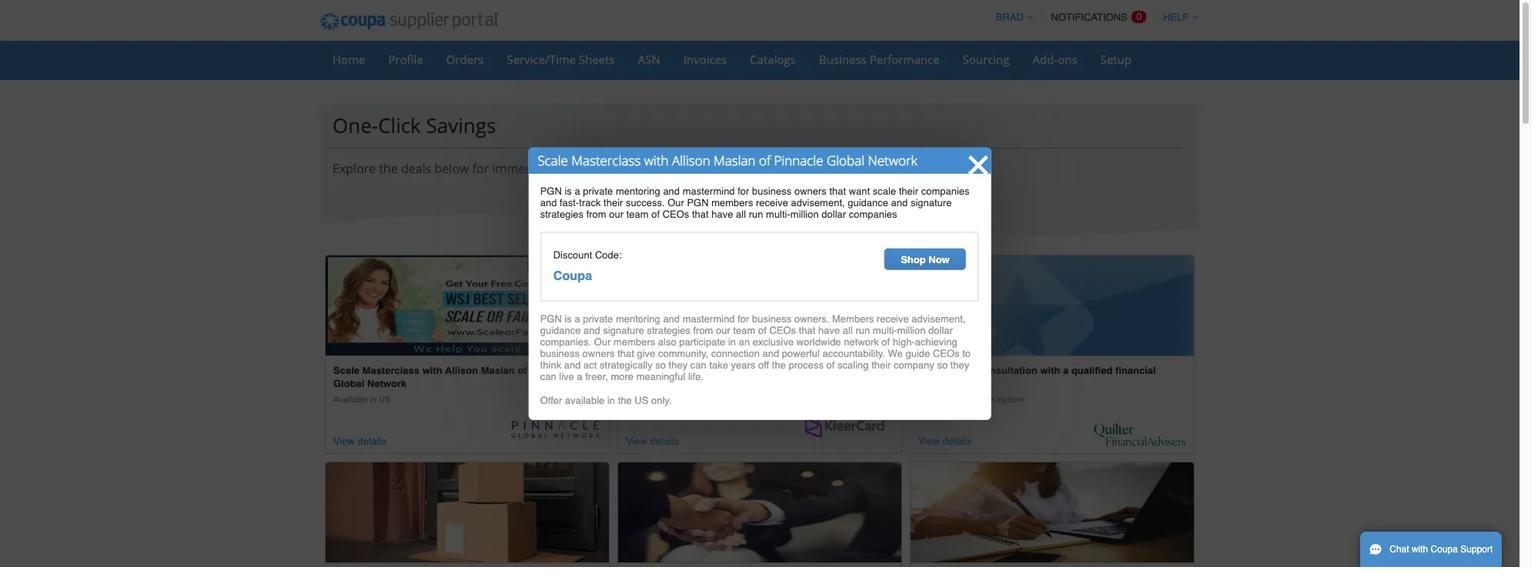 Task type: describe. For each thing, give the bounding box(es) containing it.
business performance
[[819, 52, 940, 67]]

global inside corporate cards that move at the speed of your business available in global
[[671, 395, 696, 405]]

achieving
[[915, 337, 958, 348]]

available for adviser
[[919, 395, 953, 405]]

that right success. on the left of page
[[692, 208, 709, 220]]

guidance inside the 'pgn is a private mentoring and mastermind for business owners that want scale their companies and fast-track their success. our pgn members receive advisement, guidance and signature strategies from our team of ceos that have all run multi-million dollar companies'
[[848, 197, 889, 208]]

0 vertical spatial quilter financial advisers image
[[911, 256, 1194, 356]]

more
[[611, 371, 634, 383]]

million inside 'pgn is a private mentoring and mastermind for business owners. members receive advisement, guidance and signature strategies from our team of ceos that have all run multi-million dollar companies. our members also participate in an exclusive worldwide network of high-achieving business owners that give community, connection and powerful accountability. we guide ceos to think and act strategically so they can take years off the process of scaling their company so they can live a freer, more meaningful life.'
[[897, 325, 926, 337]]

our inside 'pgn is a private mentoring and mastermind for business owners. members receive advisement, guidance and signature strategies from our team of ceos that have all run multi-million dollar companies. our members also participate in an exclusive worldwide network of high-achieving business owners that give community, connection and powerful accountability. we guide ceos to think and act strategically so they can take years off the process of scaling their company so they can live a freer, more meaningful life.'
[[594, 337, 611, 348]]

maslan for scale masterclass with allison maslan of pinnacle global network
[[714, 151, 756, 169]]

signature inside 'pgn is a private mentoring and mastermind for business owners. members receive advisement, guidance and signature strategies from our team of ceos that have all run multi-million dollar companies. our members also participate in an exclusive worldwide network of high-achieving business owners that give community, connection and powerful accountability. we guide ceos to think and act strategically so they can take years off the process of scaling their company so they can live a freer, more meaningful life.'
[[603, 325, 644, 337]]

scale masterclass with allison maslan of pinnacle global network
[[538, 151, 918, 169]]

0 vertical spatial companies
[[921, 185, 970, 197]]

strategies inside 'pgn is a private mentoring and mastermind for business owners. members receive advisement, guidance and signature strategies from our team of ceos that have all run multi-million dollar companies. our members also participate in an exclusive worldwide network of high-achieving business owners that give community, connection and powerful accountability. we guide ceos to think and act strategically so they can take years off the process of scaling their company so they can live a freer, more meaningful life.'
[[647, 325, 691, 337]]

scale for scale masterclass with allison maslan of pinnacle global network
[[538, 151, 568, 169]]

and right want
[[891, 197, 908, 208]]

scale for scale masterclass with allison maslan of pinnacle global network available in us
[[333, 365, 360, 377]]

that left want
[[830, 185, 846, 197]]

diversity masterminds image
[[911, 463, 1194, 563]]

and up act on the bottom left of page
[[584, 325, 600, 337]]

also
[[658, 337, 677, 348]]

asn link
[[628, 48, 670, 71]]

maslan for scale masterclass with allison maslan of pinnacle global network available in us
[[481, 365, 515, 377]]

strategically
[[600, 360, 653, 371]]

team inside 'pgn is a private mentoring and mastermind for business owners. members receive advisement, guidance and signature strategies from our team of ceos that have all run multi-million dollar companies. our members also participate in an exclusive worldwide network of high-achieving business owners that give community, connection and powerful accountability. we guide ceos to think and act strategically so they can take years off the process of scaling their company so they can live a freer, more meaningful life.'
[[733, 325, 756, 337]]

us inside scale masterclass with allison maslan of pinnacle global network available in us
[[379, 395, 391, 405]]

allison for scale masterclass with allison maslan of pinnacle global network
[[672, 151, 710, 169]]

business performance link
[[809, 48, 950, 71]]

private for companies.
[[583, 313, 613, 325]]

corporate cards that move at the speed of your business available in global
[[626, 365, 851, 405]]

1 details from the left
[[358, 436, 387, 447]]

0 vertical spatial kleercard image
[[618, 256, 902, 356]]

0 horizontal spatial can
[[540, 371, 556, 383]]

consultation
[[978, 365, 1038, 377]]

explore
[[333, 160, 376, 177]]

shop now
[[901, 254, 950, 265]]

multi- inside the 'pgn is a private mentoring and mastermind for business owners that want scale their companies and fast-track their success. our pgn members receive advisement, guidance and signature strategies from our team of ceos that have all run multi-million dollar companies'
[[766, 208, 791, 220]]

orders
[[446, 52, 484, 67]]

a right live
[[577, 371, 583, 383]]

scale
[[873, 185, 896, 197]]

0 vertical spatial for
[[473, 160, 489, 177]]

million inside the 'pgn is a private mentoring and mastermind for business owners that want scale their companies and fast-track their success. our pgn members receive advisement, guidance and signature strategies from our team of ceos that have all run multi-million dollar companies'
[[791, 208, 819, 220]]

that inside corporate cards that move at the speed of your business available in global
[[706, 365, 724, 377]]

live
[[559, 371, 574, 383]]

from inside the 'pgn is a private mentoring and mastermind for business owners that want scale their companies and fast-track their success. our pgn members receive advisement, guidance and signature strategies from our team of ceos that have all run multi-million dollar companies'
[[586, 208, 606, 220]]

guide
[[906, 348, 930, 360]]

71lbs image
[[326, 463, 609, 563]]

at
[[756, 365, 765, 377]]

meaningful
[[637, 371, 686, 383]]

one-
[[333, 112, 378, 139]]

1 view details button from the left
[[333, 433, 387, 450]]

invoices
[[684, 52, 727, 67]]

discount
[[553, 249, 592, 261]]

1 vertical spatial quilter financial advisers image
[[1094, 423, 1187, 446]]

0 vertical spatial coupa
[[698, 160, 735, 177]]

offer available in the us only.
[[540, 395, 672, 407]]

1 horizontal spatial can
[[690, 360, 707, 371]]

kingdom
[[991, 395, 1024, 405]]

1 vertical spatial ceos
[[770, 325, 796, 337]]

run inside 'pgn is a private mentoring and mastermind for business owners. members receive advisement, guidance and signature strategies from our team of ceos that have all run multi-million dollar companies. our members also participate in an exclusive worldwide network of high-achieving business owners that give community, connection and powerful accountability. we guide ceos to think and act strategically so they can take years off the process of scaling their company so they can live a freer, more meaningful life.'
[[856, 325, 870, 337]]

want
[[849, 185, 870, 197]]

and down scale masterclass with allison maslan of pinnacle global network
[[663, 185, 680, 197]]

chat with coupa support button
[[1361, 532, 1502, 567]]

track
[[579, 197, 601, 208]]

one-click savings
[[333, 112, 496, 139]]

pgn down scale masterclass with allison maslan of pinnacle global network
[[687, 197, 709, 208]]

0 horizontal spatial their
[[604, 197, 623, 208]]

high-
[[893, 337, 915, 348]]

owners.
[[795, 313, 830, 325]]

a free initial consultation with a qualified financial adviser available in united kingdom
[[919, 365, 1156, 405]]

network
[[844, 337, 879, 348]]

profile link
[[378, 48, 433, 71]]

a
[[919, 365, 926, 377]]

have inside 'pgn is a private mentoring and mastermind for business owners. members receive advisement, guidance and signature strategies from our team of ceos that have all run multi-million dollar companies. our members also participate in an exclusive worldwide network of high-achieving business owners that give community, connection and powerful accountability. we guide ceos to think and act strategically so they can take years off the process of scaling their company so they can live a freer, more meaningful life.'
[[818, 325, 840, 337]]

and up 'also'
[[663, 313, 680, 325]]

strategies inside the 'pgn is a private mentoring and mastermind for business owners that want scale their companies and fast-track their success. our pgn members receive advisement, guidance and signature strategies from our team of ceos that have all run multi-million dollar companies'
[[540, 208, 584, 220]]

advisement, inside 'pgn is a private mentoring and mastermind for business owners. members receive advisement, guidance and signature strategies from our team of ceos that have all run multi-million dollar companies. our members also participate in an exclusive worldwide network of high-achieving business owners that give community, connection and powerful accountability. we guide ceos to think and act strategically so they can take years off the process of scaling their company so they can live a freer, more meaningful life.'
[[912, 313, 966, 325]]

allison for scale masterclass with allison maslan of pinnacle global network available in us
[[445, 365, 478, 377]]

in inside a free initial consultation with a qualified financial adviser available in united kingdom
[[955, 395, 962, 405]]

guidance inside 'pgn is a private mentoring and mastermind for business owners. members receive advisement, guidance and signature strategies from our team of ceos that have all run multi-million dollar companies. our members also participate in an exclusive worldwide network of high-achieving business owners that give community, connection and powerful accountability. we guide ceos to think and act strategically so they can take years off the process of scaling their company so they can live a freer, more meaningful life.'
[[540, 325, 581, 337]]

of inside corporate cards that move at the speed of your business available in global
[[817, 365, 827, 377]]

available for network
[[333, 395, 368, 405]]

offer
[[540, 395, 562, 407]]

members
[[832, 313, 874, 325]]

process
[[789, 360, 824, 371]]

of inside scale masterclass with allison maslan of pinnacle global network available in us
[[518, 365, 527, 377]]

signature inside the 'pgn is a private mentoring and mastermind for business owners that want scale their companies and fast-track their success. our pgn members receive advisement, guidance and signature strategies from our team of ceos that have all run multi-million dollar companies'
[[911, 197, 952, 208]]

details for available
[[943, 436, 972, 447]]

performance
[[870, 52, 940, 67]]

scale masterclass with allison maslan of pinnacle global network available in us
[[333, 365, 571, 405]]

our inside 'pgn is a private mentoring and mastermind for business owners. members receive advisement, guidance and signature strategies from our team of ceos that have all run multi-million dollar companies. our members also participate in an exclusive worldwide network of high-achieving business owners that give community, connection and powerful accountability. we guide ceos to think and act strategically so they can take years off the process of scaling their company so they can live a freer, more meaningful life.'
[[716, 325, 731, 337]]

for for fast-
[[738, 185, 749, 197]]

view for business
[[626, 436, 648, 447]]

2 they from the left
[[951, 360, 970, 371]]

united
[[964, 395, 989, 405]]

only.
[[651, 395, 672, 407]]

speed
[[786, 365, 815, 377]]

0 horizontal spatial to
[[661, 160, 673, 177]]

pinnacle for scale masterclass with allison maslan of pinnacle global network available in us
[[530, 365, 571, 377]]

2 horizontal spatial their
[[899, 185, 919, 197]]

owners inside 'pgn is a private mentoring and mastermind for business owners. members receive advisement, guidance and signature strategies from our team of ceos that have all run multi-million dollar companies. our members also participate in an exclusive worldwide network of high-achieving business owners that give community, connection and powerful accountability. we guide ceos to think and act strategically so they can take years off the process of scaling their company so they can live a freer, more meaningful life.'
[[583, 348, 615, 360]]

close image
[[967, 153, 991, 178]]

in inside 'pgn is a private mentoring and mastermind for business owners. members receive advisement, guidance and signature strategies from our team of ceos that have all run multi-million dollar companies. our members also participate in an exclusive worldwide network of high-achieving business owners that give community, connection and powerful accountability. we guide ceos to think and act strategically so they can take years off the process of scaling their company so they can live a freer, more meaningful life.'
[[728, 337, 736, 348]]

multi- inside 'pgn is a private mentoring and mastermind for business owners. members receive advisement, guidance and signature strategies from our team of ceos that have all run multi-million dollar companies. our members also participate in an exclusive worldwide network of high-achieving business owners that give community, connection and powerful accountability. we guide ceos to think and act strategically so they can take years off the process of scaling their company so they can live a freer, more meaningful life.'
[[873, 325, 897, 337]]

business inside corporate cards that move at the speed of your business available in global
[[626, 378, 669, 390]]

2 so from the left
[[937, 360, 948, 371]]

of left scaling
[[827, 360, 835, 371]]

business up live
[[540, 348, 580, 360]]

members inside the 'pgn is a private mentoring and mastermind for business owners that want scale their companies and fast-track their success. our pgn members receive advisement, guidance and signature strategies from our team of ceos that have all run multi-million dollar companies'
[[712, 197, 753, 208]]

take
[[709, 360, 728, 371]]

sheets
[[579, 52, 615, 67]]

asn
[[638, 52, 660, 67]]

receive inside 'pgn is a private mentoring and mastermind for business owners. members receive advisement, guidance and signature strategies from our team of ceos that have all run multi-million dollar companies. our members also participate in an exclusive worldwide network of high-achieving business owners that give community, connection and powerful accountability. we guide ceos to think and act strategically so they can take years off the process of scaling their company so they can live a freer, more meaningful life.'
[[877, 313, 909, 325]]

powerful
[[782, 348, 820, 360]]

scaling
[[838, 360, 869, 371]]

shop
[[901, 254, 926, 265]]

invoices link
[[674, 48, 737, 71]]

immediate
[[492, 160, 554, 177]]

that left give
[[618, 348, 634, 360]]

profile
[[388, 52, 423, 67]]

view details for business
[[626, 436, 679, 447]]

1 vertical spatial kleercard image
[[802, 412, 894, 446]]

2 horizontal spatial ceos
[[933, 348, 960, 360]]

click
[[378, 112, 421, 139]]

life.
[[688, 371, 704, 383]]

success.
[[626, 197, 665, 208]]

off
[[758, 360, 769, 371]]

the inside 'pgn is a private mentoring and mastermind for business owners. members receive advisement, guidance and signature strategies from our team of ceos that have all run multi-million dollar companies. our members also participate in an exclusive worldwide network of high-achieving business owners that give community, connection and powerful accountability. we guide ceos to think and act strategically so they can take years off the process of scaling their company so they can live a freer, more meaningful life.'
[[772, 360, 786, 371]]

available inside corporate cards that move at the speed of your business available in global
[[626, 395, 660, 405]]

global for scale masterclass with allison maslan of pinnacle global network available in us
[[333, 378, 365, 390]]

financial
[[1116, 365, 1156, 377]]

of up the 'pgn is a private mentoring and mastermind for business owners that want scale their companies and fast-track their success. our pgn members receive advisement, guidance and signature strategies from our team of ceos that have all run multi-million dollar companies'
[[759, 151, 771, 169]]

deals
[[401, 160, 432, 177]]

give
[[637, 348, 655, 360]]

sourcing
[[963, 52, 1010, 67]]

pgn is a private mentoring and mastermind for business owners that want scale their companies and fast-track their success. our pgn members receive advisement, guidance and signature strategies from our team of ceos that have all run multi-million dollar companies
[[540, 185, 970, 220]]

corporate
[[626, 365, 674, 377]]

to inside 'pgn is a private mentoring and mastermind for business owners. members receive advisement, guidance and signature strategies from our team of ceos that have all run multi-million dollar companies. our members also participate in an exclusive worldwide network of high-achieving business owners that give community, connection and powerful accountability. we guide ceos to think and act strategically so they can take years off the process of scaling their company so they can live a freer, more meaningful life.'
[[963, 348, 971, 360]]

setup link
[[1091, 48, 1142, 71]]

masterclass for scale masterclass with allison maslan of pinnacle global network
[[572, 151, 641, 169]]

0 vertical spatial pinnacle global network image
[[326, 256, 609, 356]]

free
[[928, 365, 947, 377]]



Task type: locate. For each thing, give the bounding box(es) containing it.
have up the accountability.
[[818, 325, 840, 337]]

can left the 'take'
[[690, 360, 707, 371]]

exclusive up success. on the left of page
[[606, 160, 658, 177]]

0 horizontal spatial signature
[[603, 325, 644, 337]]

is for signature
[[565, 313, 572, 325]]

2 view details button from the left
[[626, 433, 679, 450]]

maslan inside dialog
[[714, 151, 756, 169]]

exclusive up off
[[753, 337, 794, 348]]

companies
[[921, 185, 970, 197], [849, 208, 897, 220]]

quilter financial advisers image down financial
[[1094, 423, 1187, 446]]

available
[[565, 395, 605, 407]]

run up the accountability.
[[856, 325, 870, 337]]

their right scale
[[899, 185, 919, 197]]

1 vertical spatial from
[[693, 325, 713, 337]]

so
[[655, 360, 666, 371], [937, 360, 948, 371]]

1 vertical spatial to
[[963, 348, 971, 360]]

masterclass
[[572, 151, 641, 169], [362, 365, 420, 377]]

1 horizontal spatial team
[[733, 325, 756, 337]]

0 horizontal spatial all
[[736, 208, 746, 220]]

their right track
[[604, 197, 623, 208]]

pinnacle global network image
[[326, 256, 609, 356], [509, 420, 601, 446]]

masterclass inside dialog
[[572, 151, 641, 169]]

business down corporate
[[626, 378, 669, 390]]

shop now button
[[885, 248, 966, 270]]

coupa inside 'discount code: coupa'
[[553, 268, 592, 283]]

global inside dialog
[[827, 151, 865, 169]]

1 vertical spatial have
[[818, 325, 840, 337]]

ceos up 'powerful'
[[770, 325, 796, 337]]

0 vertical spatial guidance
[[848, 197, 889, 208]]

mentoring inside the 'pgn is a private mentoring and mastermind for business owners that want scale their companies and fast-track their success. our pgn members receive advisement, guidance and signature strategies from our team of ceos that have all run multi-million dollar companies'
[[616, 185, 660, 197]]

1 vertical spatial our
[[716, 325, 731, 337]]

add-ons
[[1033, 52, 1078, 67]]

0 vertical spatial signature
[[911, 197, 952, 208]]

and left act on the bottom left of page
[[564, 360, 581, 371]]

below
[[435, 160, 469, 177]]

scale inside dialog
[[538, 151, 568, 169]]

network for scale masterclass with allison maslan of pinnacle global network available in us
[[367, 378, 407, 390]]

guidance
[[848, 197, 889, 208], [540, 325, 581, 337]]

the
[[379, 160, 398, 177], [676, 160, 695, 177], [772, 360, 786, 371], [768, 365, 783, 377], [618, 395, 632, 407]]

0 vertical spatial all
[[736, 208, 746, 220]]

details
[[358, 436, 387, 447], [650, 436, 679, 447], [943, 436, 972, 447]]

pgn is a private mentoring and mastermind for business owners. members receive advisement, guidance and signature strategies from our team of ceos that have all run multi-million dollar companies. our members also participate in an exclusive worldwide network of high-achieving business owners that give community, connection and powerful accountability. we guide ceos to think and act strategically so they can take years off the process of scaling their company so they can live a freer, more meaningful life.
[[540, 313, 971, 383]]

owners up freer,
[[583, 348, 615, 360]]

0 vertical spatial strategies
[[540, 208, 584, 220]]

2 horizontal spatial available
[[919, 395, 953, 405]]

2 mentoring from the top
[[616, 313, 660, 325]]

freer,
[[585, 371, 608, 383]]

masterclass inside scale masterclass with allison maslan of pinnacle global network available in us
[[362, 365, 420, 377]]

a inside a free initial consultation with a qualified financial adviser available in united kingdom
[[1063, 365, 1069, 377]]

network for scale masterclass with allison maslan of pinnacle global network
[[868, 151, 918, 169]]

2 vertical spatial coupa
[[1431, 544, 1458, 555]]

team
[[627, 208, 649, 220], [733, 325, 756, 337]]

dollar
[[822, 208, 846, 220], [929, 325, 953, 337]]

0 horizontal spatial scale
[[333, 365, 360, 377]]

now
[[929, 254, 950, 265]]

a left qualified
[[1063, 365, 1069, 377]]

exclusive inside 'pgn is a private mentoring and mastermind for business owners. members receive advisement, guidance and signature strategies from our team of ceos that have all run multi-million dollar companies. our members also participate in an exclusive worldwide network of high-achieving business owners that give community, connection and powerful accountability. we guide ceos to think and act strategically so they can take years off the process of scaling their company so they can live a freer, more meaningful life.'
[[753, 337, 794, 348]]

0 horizontal spatial global
[[333, 378, 365, 390]]

community.
[[738, 160, 808, 177]]

0 vertical spatial our
[[668, 197, 684, 208]]

their right scaling
[[872, 360, 891, 371]]

0 vertical spatial masterclass
[[572, 151, 641, 169]]

company
[[894, 360, 935, 371]]

coupa inside chat with coupa support button
[[1431, 544, 1458, 555]]

signature
[[911, 197, 952, 208], [603, 325, 644, 337]]

of inside the 'pgn is a private mentoring and mastermind for business owners that want scale their companies and fast-track their success. our pgn members receive advisement, guidance and signature strategies from our team of ceos that have all run multi-million dollar companies'
[[652, 208, 660, 220]]

chat with coupa support
[[1390, 544, 1493, 555]]

0 vertical spatial million
[[791, 208, 819, 220]]

to up success. on the left of page
[[661, 160, 673, 177]]

million down community.
[[791, 208, 819, 220]]

0 horizontal spatial exclusive
[[606, 160, 658, 177]]

ceos down scale masterclass with allison maslan of pinnacle global network
[[663, 208, 689, 220]]

1 horizontal spatial available
[[626, 395, 660, 405]]

members down scale masterclass with allison maslan of pinnacle global network
[[712, 197, 753, 208]]

for up the an
[[738, 313, 749, 325]]

our left the an
[[716, 325, 731, 337]]

adviser
[[919, 378, 954, 390]]

3 details from the left
[[943, 436, 972, 447]]

members up strategically
[[614, 337, 655, 348]]

pgn inside 'pgn is a private mentoring and mastermind for business owners. members receive advisement, guidance and signature strategies from our team of ceos that have all run multi-million dollar companies. our members also participate in an exclusive worldwide network of high-achieving business owners that give community, connection and powerful accountability. we guide ceos to think and act strategically so they can take years off the process of scaling their company so they can live a freer, more meaningful life.'
[[540, 313, 562, 325]]

of left your
[[817, 365, 827, 377]]

1 vertical spatial maslan
[[481, 365, 515, 377]]

coupa for chat with coupa support
[[1431, 544, 1458, 555]]

in inside scale masterclass with allison maslan of pinnacle global network available in us
[[370, 395, 377, 405]]

pinnacle inside scale masterclass with allison maslan of pinnacle global network dialog
[[774, 151, 823, 169]]

act
[[584, 360, 597, 371]]

1 vertical spatial global
[[333, 378, 365, 390]]

home link
[[323, 48, 375, 71]]

pgn for fast-
[[540, 185, 562, 197]]

1 horizontal spatial they
[[951, 360, 970, 371]]

orders link
[[436, 48, 494, 71]]

for inside the 'pgn is a private mentoring and mastermind for business owners that want scale their companies and fast-track their success. our pgn members receive advisement, guidance and signature strategies from our team of ceos that have all run multi-million dollar companies'
[[738, 185, 749, 197]]

with inside button
[[1412, 544, 1428, 555]]

owners down community.
[[795, 185, 827, 197]]

3 view from the left
[[919, 436, 940, 447]]

pinnacle for scale masterclass with allison maslan of pinnacle global network
[[774, 151, 823, 169]]

network inside dialog
[[868, 151, 918, 169]]

2 details from the left
[[650, 436, 679, 447]]

1 horizontal spatial view details
[[626, 436, 679, 447]]

1 horizontal spatial signature
[[911, 197, 952, 208]]

with inside a free initial consultation with a qualified financial adviser available in united kingdom
[[1041, 365, 1061, 377]]

of right the an
[[758, 325, 767, 337]]

1 horizontal spatial owners
[[795, 185, 827, 197]]

members inside 'pgn is a private mentoring and mastermind for business owners. members receive advisement, guidance and signature strategies from our team of ceos that have all run multi-million dollar companies. our members also participate in an exclusive worldwide network of high-achieving business owners that give community, connection and powerful accountability. we guide ceos to think and act strategically so they can take years off the process of scaling their company so they can live a freer, more meaningful life.'
[[614, 337, 655, 348]]

1 horizontal spatial have
[[818, 325, 840, 337]]

0 horizontal spatial pinnacle
[[530, 365, 571, 377]]

is inside 'pgn is a private mentoring and mastermind for business owners. members receive advisement, guidance and signature strategies from our team of ceos that have all run multi-million dollar companies. our members also participate in an exclusive worldwide network of high-achieving business owners that give community, connection and powerful accountability. we guide ceos to think and act strategically so they can take years off the process of scaling their company so they can live a freer, more meaningful life.'
[[565, 313, 572, 325]]

for inside 'pgn is a private mentoring and mastermind for business owners. members receive advisement, guidance and signature strategies from our team of ceos that have all run multi-million dollar companies. our members also participate in an exclusive worldwide network of high-achieving business owners that give community, connection and powerful accountability. we guide ceos to think and act strategically so they can take years off the process of scaling their company so they can live a freer, more meaningful life.'
[[738, 313, 749, 325]]

2 horizontal spatial coupa
[[1431, 544, 1458, 555]]

maslan inside scale masterclass with allison maslan of pinnacle global network available in us
[[481, 365, 515, 377]]

their
[[899, 185, 919, 197], [604, 197, 623, 208], [872, 360, 891, 371]]

all
[[736, 208, 746, 220], [843, 325, 853, 337]]

1 horizontal spatial run
[[856, 325, 870, 337]]

available
[[333, 395, 368, 405], [626, 395, 660, 405], [919, 395, 953, 405]]

view details
[[333, 436, 387, 447], [626, 436, 679, 447], [919, 436, 972, 447]]

team right track
[[627, 208, 649, 220]]

business
[[819, 52, 867, 67]]

multi-
[[766, 208, 791, 220], [873, 325, 897, 337]]

1 private from the top
[[583, 185, 613, 197]]

receive up high-
[[877, 313, 909, 325]]

1 vertical spatial pinnacle global network image
[[509, 420, 601, 446]]

0 vertical spatial multi-
[[766, 208, 791, 220]]

1 vertical spatial private
[[583, 313, 613, 325]]

mentoring up give
[[616, 313, 660, 325]]

to up initial
[[963, 348, 971, 360]]

1 so from the left
[[655, 360, 666, 371]]

1 they from the left
[[669, 360, 688, 371]]

pgn for strategies
[[540, 313, 562, 325]]

1 view from the left
[[333, 436, 355, 447]]

1 mentoring from the top
[[616, 185, 660, 197]]

chat
[[1390, 544, 1409, 555]]

coupa for discount code: coupa
[[553, 268, 592, 283]]

1 vertical spatial guidance
[[540, 325, 581, 337]]

that right 'life.' at the left of page
[[706, 365, 724, 377]]

1 horizontal spatial maslan
[[714, 151, 756, 169]]

business inside the 'pgn is a private mentoring and mastermind for business owners that want scale their companies and fast-track their success. our pgn members receive advisement, guidance and signature strategies from our team of ceos that have all run multi-million dollar companies'
[[752, 185, 792, 197]]

of left high-
[[882, 337, 890, 348]]

0 horizontal spatial run
[[749, 208, 763, 220]]

in inside corporate cards that move at the speed of your business available in global
[[663, 395, 669, 405]]

is down explore the deals below for immediate savings, exclusive to the coupa community.
[[565, 185, 572, 197]]

private inside 'pgn is a private mentoring and mastermind for business owners. members receive advisement, guidance and signature strategies from our team of ceos that have all run multi-million dollar companies. our members also participate in an exclusive worldwide network of high-achieving business owners that give community, connection and powerful accountability. we guide ceos to think and act strategically so they can take years off the process of scaling their company so they can live a freer, more meaningful life.'
[[583, 313, 613, 325]]

of left think
[[518, 365, 527, 377]]

2 vertical spatial global
[[671, 395, 696, 405]]

private inside the 'pgn is a private mentoring and mastermind for business owners that want scale their companies and fast-track their success. our pgn members receive advisement, guidance and signature strategies from our team of ceos that have all run multi-million dollar companies'
[[583, 185, 613, 197]]

2 view details from the left
[[626, 436, 679, 447]]

1 horizontal spatial view details button
[[626, 433, 679, 450]]

run inside the 'pgn is a private mentoring and mastermind for business owners that want scale their companies and fast-track their success. our pgn members receive advisement, guidance and signature strategies from our team of ceos that have all run multi-million dollar companies'
[[749, 208, 763, 220]]

business down community.
[[752, 185, 792, 197]]

1 horizontal spatial multi-
[[873, 325, 897, 337]]

1 vertical spatial companies
[[849, 208, 897, 220]]

from right fast- on the left of page
[[586, 208, 606, 220]]

an
[[739, 337, 750, 348]]

quilter financial advisers image up qualified
[[911, 256, 1194, 356]]

network inside scale masterclass with allison maslan of pinnacle global network available in us
[[367, 378, 407, 390]]

is for and
[[565, 185, 572, 197]]

worldwide
[[797, 337, 841, 348]]

owners
[[795, 185, 827, 197], [583, 348, 615, 360]]

a up companies.
[[575, 313, 580, 325]]

from up community,
[[693, 325, 713, 337]]

coupa supplier portal image
[[310, 2, 508, 41]]

home
[[333, 52, 365, 67]]

1 horizontal spatial our
[[668, 197, 684, 208]]

global inside scale masterclass with allison maslan of pinnacle global network available in us
[[333, 378, 365, 390]]

1 horizontal spatial advisement,
[[912, 313, 966, 325]]

us inside scale masterclass with allison maslan of pinnacle global network dialog
[[635, 395, 649, 407]]

can left live
[[540, 371, 556, 383]]

pinnacle inside scale masterclass with allison maslan of pinnacle global network available in us
[[530, 365, 571, 377]]

3 available from the left
[[919, 395, 953, 405]]

1 horizontal spatial global
[[671, 395, 696, 405]]

mastermind
[[683, 185, 735, 197], [683, 313, 735, 325]]

allison inside scale masterclass with allison maslan of pinnacle global network available in us
[[445, 365, 478, 377]]

mentoring for members
[[616, 313, 660, 325]]

scale masterclass with allison maslan of pinnacle global network dialog
[[529, 147, 991, 420]]

0 horizontal spatial maslan
[[481, 365, 515, 377]]

certify my company image
[[618, 463, 902, 563]]

0 vertical spatial advisement,
[[791, 197, 845, 208]]

multi- down community.
[[766, 208, 791, 220]]

network
[[868, 151, 918, 169], [367, 378, 407, 390]]

and up at
[[763, 348, 779, 360]]

details for business
[[650, 436, 679, 447]]

view details button for business
[[626, 433, 679, 450]]

and
[[663, 185, 680, 197], [540, 197, 557, 208], [891, 197, 908, 208], [663, 313, 680, 325], [584, 325, 600, 337], [763, 348, 779, 360], [564, 360, 581, 371]]

receive down community.
[[756, 197, 788, 208]]

pgn up companies.
[[540, 313, 562, 325]]

connection
[[711, 348, 760, 360]]

sourcing link
[[953, 48, 1020, 71]]

masterclass for scale masterclass with allison maslan of pinnacle global network available in us
[[362, 365, 420, 377]]

1 mastermind from the top
[[683, 185, 735, 197]]

1 is from the top
[[565, 185, 572, 197]]

their inside 'pgn is a private mentoring and mastermind for business owners. members receive advisement, guidance and signature strategies from our team of ceos that have all run multi-million dollar companies. our members also participate in an exclusive worldwide network of high-achieving business owners that give community, connection and powerful accountability. we guide ceos to think and act strategically so they can take years off the process of scaling their company so they can live a freer, more meaningful life.'
[[872, 360, 891, 371]]

1 horizontal spatial companies
[[921, 185, 970, 197]]

1 horizontal spatial dollar
[[929, 325, 953, 337]]

0 vertical spatial is
[[565, 185, 572, 197]]

community,
[[658, 348, 709, 360]]

for right below
[[473, 160, 489, 177]]

quilter financial advisers image
[[911, 256, 1194, 356], [1094, 423, 1187, 446]]

pinnacle
[[774, 151, 823, 169], [530, 365, 571, 377]]

million up guide
[[897, 325, 926, 337]]

allison
[[672, 151, 710, 169], [445, 365, 478, 377]]

kleercard image
[[618, 256, 902, 356], [802, 412, 894, 446]]

advisement, left want
[[791, 197, 845, 208]]

they left 'life.' at the left of page
[[669, 360, 688, 371]]

our right success. on the left of page
[[668, 197, 684, 208]]

2 available from the left
[[626, 395, 660, 405]]

is inside the 'pgn is a private mentoring and mastermind for business owners that want scale their companies and fast-track their success. our pgn members receive advisement, guidance and signature strategies from our team of ceos that have all run multi-million dollar companies'
[[565, 185, 572, 197]]

support
[[1461, 544, 1493, 555]]

we
[[888, 348, 903, 360]]

global for scale masterclass with allison maslan of pinnacle global network
[[827, 151, 865, 169]]

1 vertical spatial multi-
[[873, 325, 897, 337]]

dollar inside 'pgn is a private mentoring and mastermind for business owners. members receive advisement, guidance and signature strategies from our team of ceos that have all run multi-million dollar companies. our members also participate in an exclusive worldwide network of high-achieving business owners that give community, connection and powerful accountability. we guide ceos to think and act strategically so they can take years off the process of scaling their company so they can live a freer, more meaningful life.'
[[929, 325, 953, 337]]

available inside scale masterclass with allison maslan of pinnacle global network available in us
[[333, 395, 368, 405]]

2 view from the left
[[626, 436, 648, 447]]

0 vertical spatial from
[[586, 208, 606, 220]]

0 horizontal spatial they
[[669, 360, 688, 371]]

pinnacle up the 'pgn is a private mentoring and mastermind for business owners that want scale their companies and fast-track their success. our pgn members receive advisement, guidance and signature strategies from our team of ceos that have all run multi-million dollar companies'
[[774, 151, 823, 169]]

allison inside dialog
[[672, 151, 710, 169]]

is
[[565, 185, 572, 197], [565, 313, 572, 325]]

for down scale masterclass with allison maslan of pinnacle global network
[[738, 185, 749, 197]]

all down community.
[[736, 208, 746, 220]]

have inside the 'pgn is a private mentoring and mastermind for business owners that want scale their companies and fast-track their success. our pgn members receive advisement, guidance and signature strategies from our team of ceos that have all run multi-million dollar companies'
[[712, 208, 733, 220]]

1 horizontal spatial strategies
[[647, 325, 691, 337]]

all inside the 'pgn is a private mentoring and mastermind for business owners that want scale their companies and fast-track their success. our pgn members receive advisement, guidance and signature strategies from our team of ceos that have all run multi-million dollar companies'
[[736, 208, 746, 220]]

mastermind for that
[[683, 185, 735, 197]]

our
[[668, 197, 684, 208], [594, 337, 611, 348]]

1 horizontal spatial receive
[[877, 313, 909, 325]]

pinnacle up "offer"
[[530, 365, 571, 377]]

so down 'also'
[[655, 360, 666, 371]]

run down community.
[[749, 208, 763, 220]]

0 vertical spatial mastermind
[[683, 185, 735, 197]]

coupa left support
[[1431, 544, 1458, 555]]

1 us from the left
[[635, 395, 649, 407]]

our up act on the bottom left of page
[[594, 337, 611, 348]]

1 horizontal spatial from
[[693, 325, 713, 337]]

maslan up the 'pgn is a private mentoring and mastermind for business owners that want scale their companies and fast-track their success. our pgn members receive advisement, guidance and signature strategies from our team of ceos that have all run multi-million dollar companies'
[[714, 151, 756, 169]]

2 horizontal spatial view details
[[919, 436, 972, 447]]

companies down close image
[[921, 185, 970, 197]]

pgn down explore the deals below for immediate savings, exclusive to the coupa community.
[[540, 185, 562, 197]]

0 horizontal spatial owners
[[583, 348, 615, 360]]

private down savings,
[[583, 185, 613, 197]]

0 vertical spatial to
[[661, 160, 673, 177]]

team up connection
[[733, 325, 756, 337]]

1 horizontal spatial their
[[872, 360, 891, 371]]

2 us from the left
[[379, 395, 391, 405]]

all inside 'pgn is a private mentoring and mastermind for business owners. members receive advisement, guidance and signature strategies from our team of ceos that have all run multi-million dollar companies. our members also participate in an exclusive worldwide network of high-achieving business owners that give community, connection and powerful accountability. we guide ceos to think and act strategically so they can take years off the process of scaling their company so they can live a freer, more meaningful life.'
[[843, 325, 853, 337]]

maslan
[[714, 151, 756, 169], [481, 365, 515, 377]]

members
[[712, 197, 753, 208], [614, 337, 655, 348]]

us
[[635, 395, 649, 407], [379, 395, 391, 405]]

0 horizontal spatial us
[[379, 395, 391, 405]]

that
[[830, 185, 846, 197], [692, 208, 709, 220], [799, 325, 816, 337], [618, 348, 634, 360], [706, 365, 724, 377]]

1 horizontal spatial masterclass
[[572, 151, 641, 169]]

service/time sheets
[[507, 52, 615, 67]]

of right track
[[652, 208, 660, 220]]

our inside the 'pgn is a private mentoring and mastermind for business owners that want scale their companies and fast-track their success. our pgn members receive advisement, guidance and signature strategies from our team of ceos that have all run multi-million dollar companies'
[[609, 208, 624, 220]]

multi- up we
[[873, 325, 897, 337]]

strategies up discount
[[540, 208, 584, 220]]

savings
[[426, 112, 496, 139]]

dollar inside the 'pgn is a private mentoring and mastermind for business owners that want scale their companies and fast-track their success. our pgn members receive advisement, guidance and signature strategies from our team of ceos that have all run multi-million dollar companies'
[[822, 208, 846, 220]]

with
[[644, 151, 669, 169], [422, 365, 442, 377], [1041, 365, 1061, 377], [1412, 544, 1428, 555]]

receive inside the 'pgn is a private mentoring and mastermind for business owners that want scale their companies and fast-track their success. our pgn members receive advisement, guidance and signature strategies from our team of ceos that have all run multi-million dollar companies'
[[756, 197, 788, 208]]

1 horizontal spatial our
[[716, 325, 731, 337]]

1 vertical spatial exclusive
[[753, 337, 794, 348]]

private for from
[[583, 185, 613, 197]]

available inside a free initial consultation with a qualified financial adviser available in united kingdom
[[919, 395, 953, 405]]

ceos inside the 'pgn is a private mentoring and mastermind for business owners that want scale their companies and fast-track their success. our pgn members receive advisement, guidance and signature strategies from our team of ceos that have all run multi-million dollar companies'
[[663, 208, 689, 220]]

1 vertical spatial mastermind
[[683, 313, 735, 325]]

mastermind inside the 'pgn is a private mentoring and mastermind for business owners that want scale their companies and fast-track their success. our pgn members receive advisement, guidance and signature strategies from our team of ceos that have all run multi-million dollar companies'
[[683, 185, 735, 197]]

and left fast- on the left of page
[[540, 197, 557, 208]]

signature up give
[[603, 325, 644, 337]]

view for available
[[919, 436, 940, 447]]

1 horizontal spatial so
[[937, 360, 948, 371]]

that up 'powerful'
[[799, 325, 816, 337]]

owners inside the 'pgn is a private mentoring and mastermind for business owners that want scale their companies and fast-track their success. our pgn members receive advisement, guidance and signature strategies from our team of ceos that have all run multi-million dollar companies'
[[795, 185, 827, 197]]

cards
[[677, 365, 703, 377]]

think
[[540, 360, 561, 371]]

view
[[333, 436, 355, 447], [626, 436, 648, 447], [919, 436, 940, 447]]

3 view details from the left
[[919, 436, 972, 447]]

they right free
[[951, 360, 970, 371]]

fast-
[[560, 197, 579, 208]]

in
[[728, 337, 736, 348], [607, 395, 615, 407], [370, 395, 377, 405], [663, 395, 669, 405], [955, 395, 962, 405]]

0 vertical spatial pinnacle
[[774, 151, 823, 169]]

0 horizontal spatial network
[[367, 378, 407, 390]]

mastermind for in
[[683, 313, 735, 325]]

0 vertical spatial private
[[583, 185, 613, 197]]

1 available from the left
[[333, 395, 368, 405]]

2 is from the top
[[565, 313, 572, 325]]

mastermind inside 'pgn is a private mentoring and mastermind for business owners. members receive advisement, guidance and signature strategies from our team of ceos that have all run multi-million dollar companies. our members also participate in an exclusive worldwide network of high-achieving business owners that give community, connection and powerful accountability. we guide ceos to think and act strategically so they can take years off the process of scaling their company so they can live a freer, more meaningful life.'
[[683, 313, 735, 325]]

2 mastermind from the top
[[683, 313, 735, 325]]

1 vertical spatial is
[[565, 313, 572, 325]]

maslan left think
[[481, 365, 515, 377]]

for for strategies
[[738, 313, 749, 325]]

1 horizontal spatial million
[[897, 325, 926, 337]]

million
[[791, 208, 819, 220], [897, 325, 926, 337]]

private up companies.
[[583, 313, 613, 325]]

mentoring inside 'pgn is a private mentoring and mastermind for business owners. members receive advisement, guidance and signature strategies from our team of ceos that have all run multi-million dollar companies. our members also participate in an exclusive worldwide network of high-achieving business owners that give community, connection and powerful accountability. we guide ceos to think and act strategically so they can take years off the process of scaling their company so they can live a freer, more meaningful life.'
[[616, 313, 660, 325]]

ceos up free
[[933, 348, 960, 360]]

0 horizontal spatial receive
[[756, 197, 788, 208]]

1 horizontal spatial guidance
[[848, 197, 889, 208]]

is up companies.
[[565, 313, 572, 325]]

2 horizontal spatial view details button
[[919, 433, 972, 450]]

1 vertical spatial scale
[[333, 365, 360, 377]]

code:
[[595, 249, 622, 261]]

0 vertical spatial global
[[827, 151, 865, 169]]

1 vertical spatial coupa
[[553, 268, 592, 283]]

view details button for available
[[919, 433, 972, 450]]

global
[[827, 151, 865, 169], [333, 378, 365, 390], [671, 395, 696, 405]]

scale inside scale masterclass with allison maslan of pinnacle global network available in us
[[333, 365, 360, 377]]

0 vertical spatial team
[[627, 208, 649, 220]]

your
[[830, 365, 851, 377]]

qualified
[[1072, 365, 1113, 377]]

advisement, up achieving
[[912, 313, 966, 325]]

add-ons link
[[1023, 48, 1088, 71]]

2 vertical spatial ceos
[[933, 348, 960, 360]]

0 vertical spatial dollar
[[822, 208, 846, 220]]

service/time
[[507, 52, 576, 67]]

0 horizontal spatial multi-
[[766, 208, 791, 220]]

coupa down discount
[[553, 268, 592, 283]]

0 horizontal spatial companies
[[849, 208, 897, 220]]

catalogs link
[[740, 48, 806, 71]]

service/time sheets link
[[497, 48, 625, 71]]

advisement, inside the 'pgn is a private mentoring and mastermind for business owners that want scale their companies and fast-track their success. our pgn members receive advisement, guidance and signature strategies from our team of ceos that have all run multi-million dollar companies'
[[791, 197, 845, 208]]

a down savings,
[[575, 185, 580, 197]]

0 horizontal spatial view details button
[[333, 433, 387, 450]]

initial
[[949, 365, 975, 377]]

a inside the 'pgn is a private mentoring and mastermind for business owners that want scale their companies and fast-track their success. our pgn members receive advisement, guidance and signature strategies from our team of ceos that have all run multi-million dollar companies'
[[575, 185, 580, 197]]

move
[[727, 365, 753, 377]]

all up the accountability.
[[843, 325, 853, 337]]

have down scale masterclass with allison maslan of pinnacle global network
[[712, 208, 733, 220]]

mastermind down scale masterclass with allison maslan of pinnacle global network
[[683, 185, 735, 197]]

3 view details button from the left
[[919, 433, 972, 450]]

business left owners.
[[752, 313, 792, 325]]

discount code: coupa
[[553, 249, 622, 283]]

0 horizontal spatial from
[[586, 208, 606, 220]]

mastermind up the participate
[[683, 313, 735, 325]]

0 vertical spatial exclusive
[[606, 160, 658, 177]]

mentoring right track
[[616, 185, 660, 197]]

companies down scale
[[849, 208, 897, 220]]

team inside the 'pgn is a private mentoring and mastermind for business owners that want scale their companies and fast-track their success. our pgn members receive advisement, guidance and signature strategies from our team of ceos that have all run multi-million dollar companies'
[[627, 208, 649, 220]]

0 horizontal spatial our
[[609, 208, 624, 220]]

signature right scale
[[911, 197, 952, 208]]

view details for available
[[919, 436, 972, 447]]

strategies up community,
[[647, 325, 691, 337]]

so up adviser
[[937, 360, 948, 371]]

our right track
[[609, 208, 624, 220]]

the inside corporate cards that move at the speed of your business available in global
[[768, 365, 783, 377]]

from inside 'pgn is a private mentoring and mastermind for business owners. members receive advisement, guidance and signature strategies from our team of ceos that have all run multi-million dollar companies. our members also participate in an exclusive worldwide network of high-achieving business owners that give community, connection and powerful accountability. we guide ceos to think and act strategically so they can take years off the process of scaling their company so they can live a freer, more meaningful life.'
[[693, 325, 713, 337]]

0 vertical spatial allison
[[672, 151, 710, 169]]

have
[[712, 208, 733, 220], [818, 325, 840, 337]]

1 vertical spatial owners
[[583, 348, 615, 360]]

a
[[575, 185, 580, 197], [575, 313, 580, 325], [1063, 365, 1069, 377], [577, 371, 583, 383]]

1 view details from the left
[[333, 436, 387, 447]]

receive
[[756, 197, 788, 208], [877, 313, 909, 325]]

with inside scale masterclass with allison maslan of pinnacle global network available in us
[[422, 365, 442, 377]]

mentoring for team
[[616, 185, 660, 197]]

companies.
[[540, 337, 591, 348]]

2 private from the top
[[583, 313, 613, 325]]

0 vertical spatial receive
[[756, 197, 788, 208]]

explore the deals below for immediate savings, exclusive to the coupa community.
[[333, 160, 808, 177]]

years
[[731, 360, 756, 371]]

0 vertical spatial scale
[[538, 151, 568, 169]]

2 horizontal spatial view
[[919, 436, 940, 447]]

advisement,
[[791, 197, 845, 208], [912, 313, 966, 325]]

our inside the 'pgn is a private mentoring and mastermind for business owners that want scale their companies and fast-track their success. our pgn members receive advisement, guidance and signature strategies from our team of ceos that have all run multi-million dollar companies'
[[668, 197, 684, 208]]

0 horizontal spatial view details
[[333, 436, 387, 447]]

0 horizontal spatial view
[[333, 436, 355, 447]]

catalogs
[[750, 52, 796, 67]]

0 vertical spatial ceos
[[663, 208, 689, 220]]

with inside dialog
[[644, 151, 669, 169]]

coupa up the 'pgn is a private mentoring and mastermind for business owners that want scale their companies and fast-track their success. our pgn members receive advisement, guidance and signature strategies from our team of ceos that have all run multi-million dollar companies'
[[698, 160, 735, 177]]

1 horizontal spatial allison
[[672, 151, 710, 169]]



Task type: vqa. For each thing, say whether or not it's contained in the screenshot.
Help
no



